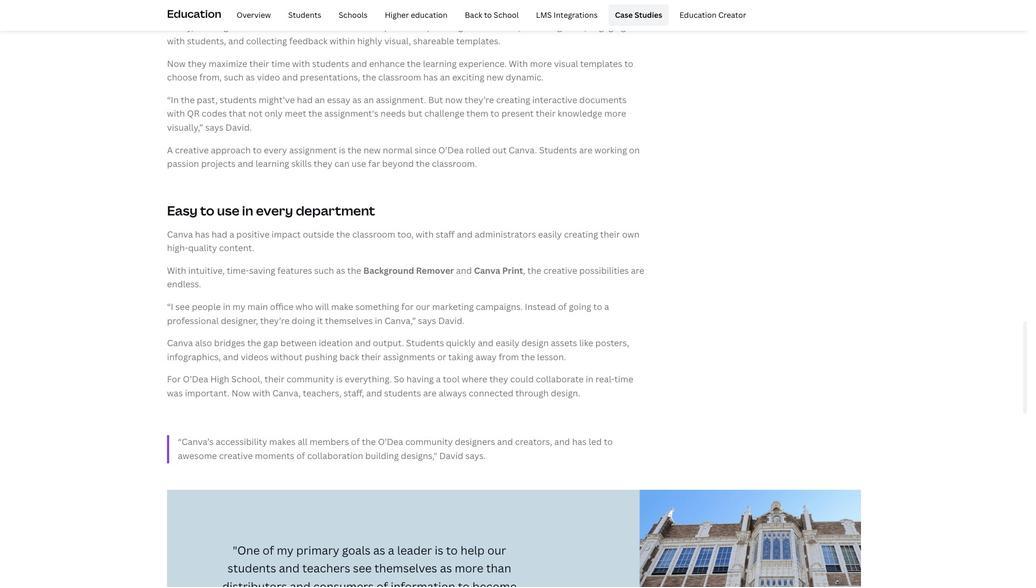 Task type: describe. For each thing, give the bounding box(es) containing it.
of inside "i see people in my main office who will make something for our marketing campaigns. instead of going to a professional designer, they're doing it themselves in canva," says david.
[[558, 301, 567, 313]]

schools
[[339, 10, 368, 20]]

students inside the now they maximize their time with students and enhance the learning experience. with more visual templates to choose from, such as video and presentations, the classroom has an exciting new dynamic.
[[312, 58, 349, 70]]

presentations,
[[300, 71, 360, 83]]

content.
[[219, 242, 255, 254]]

says inside "i see people in my main office who will make something for our marketing campaigns. instead of going to a professional designer, they're doing it themselves in canva," says david.
[[418, 315, 436, 327]]

a inside "i see people in my main office who will make something for our marketing campaigns. instead of going to a professional designer, they're doing it themselves in canva," says david.
[[605, 301, 610, 313]]

as up make
[[336, 265, 345, 277]]

away
[[476, 351, 497, 363]]

students inside a creative approach to every assignment is the new normal since o'dea rolled out canva. students are working on passion projects and learning skills they can use far beyond the classroom.
[[539, 144, 577, 156]]

quickly
[[446, 338, 476, 349]]

of up collaboration
[[351, 437, 360, 449]]

classroom inside canva has had a positive impact outside the classroom too, with staff and administrators easily creating their own high-quality content.
[[352, 229, 395, 240]]

in up the positive
[[242, 202, 253, 220]]

"one
[[233, 543, 260, 558]]

assignment's
[[325, 108, 379, 120]]

essay
[[327, 94, 351, 106]]

visual,
[[385, 35, 411, 47]]

doing
[[292, 315, 315, 327]]

that
[[229, 108, 246, 120]]

exterior of o'dea high school shown with a canva design on a mobile phone image
[[572, 490, 862, 588]]

canva left print
[[474, 265, 501, 277]]

are inside , the creative possibilities are endless.
[[631, 265, 645, 277]]

through
[[516, 388, 549, 400]]

david. inside "i see people in my main office who will make something for our marketing campaigns. instead of going to a professional designer, they're doing it themselves in canva," says david.
[[439, 315, 465, 327]]

education for education
[[167, 6, 222, 21]]

,
[[523, 265, 526, 277]]

the inside canva has had a positive impact outside the classroom too, with staff and administrators easily creating their own high-quality content.
[[336, 229, 350, 240]]

students inside menu bar
[[288, 10, 322, 20]]

of right "one
[[263, 543, 274, 558]]

might've
[[259, 94, 295, 106]]

education for education creator
[[680, 10, 717, 20]]

assignment
[[289, 144, 337, 156]]

the right enhance
[[407, 58, 421, 70]]

or
[[437, 351, 447, 363]]

documents
[[580, 94, 627, 106]]

assessing
[[523, 21, 562, 33]]

classroom.
[[432, 158, 477, 170]]

designs,"
[[401, 451, 437, 462]]

awesome
[[178, 451, 217, 462]]

for inside today, canva gives o'dea's teachers more creative options for planning their lessons, assessing work, engaging with students, and collecting feedback within highly visual, shareable templates.
[[413, 21, 425, 33]]

of down all
[[297, 451, 305, 462]]

the right meet
[[309, 108, 322, 120]]

now inside for o'dea high school, their community is everything. so having a tool where they could collaborate in real-time was important. now with canva, teachers, staff, and students are always connected through design.
[[232, 388, 250, 400]]

from,
[[199, 71, 222, 83]]

school
[[494, 10, 519, 20]]

creative inside a creative approach to every assignment is the new normal since o'dea rolled out canva. students are working on passion projects and learning skills they can use far beyond the classroom.
[[175, 144, 209, 156]]

print
[[503, 265, 523, 277]]

as inside the now they maximize their time with students and enhance the learning experience. with more visual templates to choose from, such as video and presentations, the classroom has an exciting new dynamic.
[[246, 71, 255, 83]]

overview
[[237, 10, 271, 20]]

planning
[[427, 21, 463, 33]]

see inside "i see people in my main office who will make something for our marketing campaigns. instead of going to a professional designer, they're doing it themselves in canva," says david.
[[176, 301, 190, 313]]

1 horizontal spatial an
[[364, 94, 374, 106]]

education creator
[[680, 10, 747, 20]]

needs
[[381, 108, 406, 120]]

quality
[[188, 242, 217, 254]]

had inside canva has had a positive impact outside the classroom too, with staff and administrators easily creating their own high-quality content.
[[212, 229, 227, 240]]

having
[[407, 374, 434, 386]]

the right "in
[[181, 94, 195, 106]]

help
[[461, 543, 485, 558]]

time inside the now they maximize their time with students and enhance the learning experience. with more visual templates to choose from, such as video and presentations, the classroom has an exciting new dynamic.
[[271, 58, 290, 70]]

with inside for o'dea high school, their community is everything. so having a tool where they could collaborate in real-time was important. now with canva, teachers, staff, and students are always connected through design.
[[253, 388, 271, 400]]

building
[[365, 451, 399, 462]]

assignment.
[[376, 94, 426, 106]]

possibilities
[[580, 265, 629, 277]]

and inside today, canva gives o'dea's teachers more creative options for planning their lessons, assessing work, engaging with students, and collecting feedback within highly visual, shareable templates.
[[228, 35, 244, 47]]

maximize
[[209, 58, 247, 70]]

on
[[629, 144, 640, 156]]

to inside menu bar
[[484, 10, 492, 20]]

learning inside the now they maximize their time with students and enhance the learning experience. with more visual templates to choose from, such as video and presentations, the classroom has an exciting new dynamic.
[[423, 58, 457, 70]]

time inside for o'dea high school, their community is everything. so having a tool where they could collaborate in real-time was important. now with canva, teachers, staff, and students are always connected through design.
[[615, 374, 634, 386]]

information
[[391, 580, 455, 588]]

new inside the now they maximize their time with students and enhance the learning experience. with more visual templates to choose from, such as video and presentations, the classroom has an exciting new dynamic.
[[487, 71, 504, 83]]

case studies link
[[609, 4, 669, 26]]

my inside the "one of my primary goals as a leader is to help our students and teachers see themselves as more than distributors and consumers of information to beco
[[277, 543, 294, 558]]

o'dea inside a creative approach to every assignment is the new normal since o'dea rolled out canva. students are working on passion projects and learning skills they can use far beyond the classroom.
[[439, 144, 464, 156]]

designers
[[455, 437, 495, 449]]

has inside "canva's accessibility makes all members of the o'dea community designers and creators, and has led to awesome creative moments of collaboration building designs," david says.
[[572, 437, 587, 449]]

as up information
[[440, 562, 452, 577]]

students,
[[187, 35, 226, 47]]

studies
[[635, 10, 663, 20]]

o'dea's
[[247, 21, 279, 33]]

they're inside "in the past, students might've had an essay as an assignment. but now they're creating interactive documents with qr codes that not only meet the assignment's needs but challenge them to present their knowledge more visually," says david.
[[465, 94, 494, 106]]

canva inside canva also bridges the gap between ideation and output. students quickly and easily design assets like posters, infographics, and videos without pushing back their assignments or taking away from the lesson.
[[167, 338, 193, 349]]

in inside for o'dea high school, their community is everything. so having a tool where they could collaborate in real-time was important. now with canva, teachers, staff, and students are always connected through design.
[[586, 374, 594, 386]]

canva also bridges the gap between ideation and output. students quickly and easily design assets like posters, infographics, and videos without pushing back their assignments or taking away from the lesson.
[[167, 338, 630, 363]]

highly
[[357, 35, 383, 47]]

with inside the now they maximize their time with students and enhance the learning experience. with more visual templates to choose from, such as video and presentations, the classroom has an exciting new dynamic.
[[292, 58, 310, 70]]

canva has had a positive impact outside the classroom too, with staff and administrators easily creating their own high-quality content.
[[167, 229, 640, 254]]

out
[[493, 144, 507, 156]]

make
[[331, 301, 353, 313]]

templates
[[581, 58, 623, 70]]

interactive
[[533, 94, 578, 106]]

approach
[[211, 144, 251, 156]]

from
[[499, 351, 519, 363]]

led
[[589, 437, 602, 449]]

but
[[428, 94, 443, 106]]

education creator link
[[673, 4, 753, 26]]

only
[[265, 108, 283, 120]]

working
[[595, 144, 627, 156]]

high
[[210, 374, 229, 386]]

with inside the now they maximize their time with students and enhance the learning experience. with more visual templates to choose from, such as video and presentations, the classroom has an exciting new dynamic.
[[509, 58, 528, 70]]

staff,
[[344, 388, 364, 400]]

to inside "canva's accessibility makes all members of the o'dea community designers and creators, and has led to awesome creative moments of collaboration building designs," david says.
[[604, 437, 613, 449]]

is for community
[[336, 374, 343, 386]]

a inside for o'dea high school, their community is everything. so having a tool where they could collaborate in real-time was important. now with canva, teachers, staff, and students are always connected through design.
[[436, 374, 441, 386]]

with inside canva has had a positive impact outside the classroom too, with staff and administrators easily creating their own high-quality content.
[[416, 229, 434, 240]]

to down help
[[458, 580, 470, 588]]

who
[[296, 301, 313, 313]]

are inside a creative approach to every assignment is the new normal since o'dea rolled out canva. students are working on passion projects and learning skills they can use far beyond the classroom.
[[579, 144, 593, 156]]

, the creative possibilities are endless.
[[167, 265, 645, 291]]

creative inside , the creative possibilities are endless.
[[544, 265, 578, 277]]

every for assignment
[[264, 144, 287, 156]]

them
[[467, 108, 489, 120]]

teachers inside today, canva gives o'dea's teachers more creative options for planning their lessons, assessing work, engaging with students, and collecting feedback within highly visual, shareable templates.
[[281, 21, 317, 33]]

back
[[340, 351, 359, 363]]

our inside the "one of my primary goals as a leader is to help our students and teachers see themselves as more than distributors and consumers of information to beco
[[488, 543, 506, 558]]

for inside "i see people in my main office who will make something for our marketing campaigns. instead of going to a professional designer, they're doing it themselves in canva," says david.
[[402, 301, 414, 313]]

in down something at the left bottom
[[375, 315, 383, 327]]

real-
[[596, 374, 615, 386]]

ideation
[[319, 338, 353, 349]]

without
[[270, 351, 303, 363]]

important.
[[185, 388, 230, 400]]

collaboration
[[307, 451, 363, 462]]

themselves inside "i see people in my main office who will make something for our marketing campaigns. instead of going to a professional designer, they're doing it themselves in canva," says david.
[[325, 315, 373, 327]]

their inside canva also bridges the gap between ideation and output. students quickly and easily design assets like posters, infographics, and videos without pushing back their assignments or taking away from the lesson.
[[361, 351, 381, 363]]

o'dea inside "canva's accessibility makes all members of the o'dea community designers and creators, and has led to awesome creative moments of collaboration building designs," david says.
[[378, 437, 403, 449]]

back to school
[[465, 10, 519, 20]]

easily inside canva has had a positive impact outside the classroom too, with staff and administrators easily creating their own high-quality content.
[[538, 229, 562, 240]]

was
[[167, 388, 183, 400]]

now inside the now they maximize their time with students and enhance the learning experience. with more visual templates to choose from, such as video and presentations, the classroom has an exciting new dynamic.
[[167, 58, 186, 70]]

easily inside canva also bridges the gap between ideation and output. students quickly and easily design assets like posters, infographics, and videos without pushing back their assignments or taking away from the lesson.
[[496, 338, 520, 349]]

they inside for o'dea high school, their community is everything. so having a tool where they could collaborate in real-time was important. now with canva, teachers, staff, and students are always connected through design.
[[490, 374, 508, 386]]

as right goals
[[373, 543, 386, 558]]

where
[[462, 374, 488, 386]]

will
[[315, 301, 329, 313]]

challenge
[[425, 108, 465, 120]]

integrations
[[554, 10, 598, 20]]

today, canva gives o'dea's teachers more creative options for planning their lessons, assessing work, engaging with students, and collecting feedback within highly visual, shareable templates.
[[167, 21, 626, 47]]

pushing
[[305, 351, 338, 363]]

too,
[[398, 229, 414, 240]]

with intuitive, time-saving features such as the background remover and canva print
[[167, 265, 523, 277]]

every for department
[[256, 202, 293, 220]]

overview link
[[230, 4, 278, 26]]

consumers
[[313, 580, 374, 588]]

to inside a creative approach to every assignment is the new normal since o'dea rolled out canva. students are working on passion projects and learning skills they can use far beyond the classroom.
[[253, 144, 262, 156]]

david
[[440, 451, 464, 462]]

easy
[[167, 202, 198, 220]]



Task type: locate. For each thing, give the bounding box(es) containing it.
higher education
[[385, 10, 448, 20]]

their inside today, canva gives o'dea's teachers more creative options for planning their lessons, assessing work, engaging with students, and collecting feedback within highly visual, shareable templates.
[[466, 21, 485, 33]]

is inside for o'dea high school, their community is everything. so having a tool where they could collaborate in real-time was important. now with canva, teachers, staff, and students are always connected through design.
[[336, 374, 343, 386]]

such down maximize
[[224, 71, 244, 83]]

canva up infographics,
[[167, 338, 193, 349]]

to left help
[[446, 543, 458, 558]]

they up 'from,'
[[188, 58, 207, 70]]

high-
[[167, 242, 188, 254]]

1 horizontal spatial they're
[[465, 94, 494, 106]]

as inside "in the past, students might've had an essay as an assignment. but now they're creating interactive documents with qr codes that not only meet the assignment's needs but challenge them to present their knowledge more visually," says david.
[[353, 94, 362, 106]]

0 horizontal spatial with
[[167, 265, 186, 277]]

they
[[188, 58, 207, 70], [314, 158, 333, 170], [490, 374, 508, 386]]

gives
[[224, 21, 245, 33]]

lesson.
[[537, 351, 566, 363]]

their up canva,
[[265, 374, 285, 386]]

2 horizontal spatial students
[[539, 144, 577, 156]]

1 vertical spatial see
[[353, 562, 372, 577]]

see inside the "one of my primary goals as a leader is to help our students and teachers see themselves as more than distributors and consumers of information to beco
[[353, 562, 372, 577]]

to inside "i see people in my main office who will make something for our marketing campaigns. instead of going to a professional designer, they're doing it themselves in canva," says david.
[[594, 301, 603, 313]]

has up 'but'
[[424, 71, 438, 83]]

the up building
[[362, 437, 376, 449]]

0 horizontal spatial are
[[423, 388, 437, 400]]

creating inside "in the past, students might've had an essay as an assignment. but now they're creating interactive documents with qr codes that not only meet the assignment's needs but challenge them to present their knowledge more visually," says david.
[[496, 94, 531, 106]]

community
[[287, 374, 334, 386], [406, 437, 453, 449]]

their inside for o'dea high school, their community is everything. so having a tool where they could collaborate in real-time was important. now with canva, teachers, staff, and students are always connected through design.
[[265, 374, 285, 386]]

they're inside "i see people in my main office who will make something for our marketing campaigns. instead of going to a professional designer, they're doing it themselves in canva," says david.
[[260, 315, 290, 327]]

to right the going
[[594, 301, 603, 313]]

the up "videos"
[[247, 338, 261, 349]]

the inside "canva's accessibility makes all members of the o'dea community designers and creators, and has led to awesome creative moments of collaboration building designs," david says.
[[362, 437, 376, 449]]

0 vertical spatial community
[[287, 374, 334, 386]]

more inside the "one of my primary goals as a leader is to help our students and teachers see themselves as more than distributors and consumers of information to beco
[[455, 562, 484, 577]]

learning left skills
[[256, 158, 289, 170]]

of right consumers
[[377, 580, 388, 588]]

0 horizontal spatial education
[[167, 6, 222, 21]]

o'dea inside for o'dea high school, their community is everything. so having a tool where they could collaborate in real-time was important. now with canva, teachers, staff, and students are always connected through design.
[[183, 374, 208, 386]]

their inside "in the past, students might've had an essay as an assignment. but now they're creating interactive documents with qr codes that not only meet the assignment's needs but challenge them to present their knowledge more visually," says david.
[[536, 108, 556, 120]]

for up 'canva,"'
[[402, 301, 414, 313]]

every inside a creative approach to every assignment is the new normal since o'dea rolled out canva. students are working on passion projects and learning skills they can use far beyond the classroom.
[[264, 144, 287, 156]]

back
[[465, 10, 483, 20]]

feedback
[[289, 35, 328, 47]]

2 vertical spatial are
[[423, 388, 437, 400]]

2 horizontal spatial o'dea
[[439, 144, 464, 156]]

projects
[[201, 158, 236, 170]]

canva up the students, on the top left
[[196, 21, 222, 33]]

campaigns.
[[476, 301, 523, 313]]

the right outside
[[336, 229, 350, 240]]

creating inside canva has had a positive impact outside the classroom too, with staff and administrators easily creating their own high-quality content.
[[564, 229, 598, 240]]

dynamic.
[[506, 71, 544, 83]]

videos
[[241, 351, 268, 363]]

david. down marketing
[[439, 315, 465, 327]]

canva inside today, canva gives o'dea's teachers more creative options for planning their lessons, assessing work, engaging with students, and collecting feedback within highly visual, shareable templates.
[[196, 21, 222, 33]]

the right ,
[[528, 265, 542, 277]]

a inside canva has had a positive impact outside the classroom too, with staff and administrators easily creating their own high-quality content.
[[230, 229, 234, 240]]

1 vertical spatial now
[[232, 388, 250, 400]]

their up video
[[250, 58, 269, 70]]

more up "within"
[[319, 21, 341, 33]]

moments
[[255, 451, 295, 462]]

and inside a creative approach to every assignment is the new normal since o'dea rolled out canva. students are working on passion projects and learning skills they can use far beyond the classroom.
[[238, 158, 254, 170]]

as left video
[[246, 71, 255, 83]]

"one of my primary goals as a leader is to help our students and teachers see themselves as more than distributors and consumers of information to beco
[[218, 543, 522, 588]]

had up meet
[[297, 94, 313, 106]]

creating up present
[[496, 94, 531, 106]]

0 horizontal spatial see
[[176, 301, 190, 313]]

1 horizontal spatial creating
[[564, 229, 598, 240]]

1 vertical spatial use
[[217, 202, 240, 220]]

0 horizontal spatial such
[[224, 71, 244, 83]]

education
[[411, 10, 448, 20]]

now down the school,
[[232, 388, 250, 400]]

1 horizontal spatial my
[[277, 543, 294, 558]]

makes
[[269, 437, 296, 449]]

2 vertical spatial they
[[490, 374, 508, 386]]

a left leader
[[388, 543, 395, 558]]

community up designs,"
[[406, 437, 453, 449]]

0 vertical spatial o'dea
[[439, 144, 464, 156]]

their inside canva has had a positive impact outside the classroom too, with staff and administrators easily creating their own high-quality content.
[[600, 229, 620, 240]]

use inside a creative approach to every assignment is the new normal since o'dea rolled out canva. students are working on passion projects and learning skills they can use far beyond the classroom.
[[352, 158, 366, 170]]

0 vertical spatial students
[[288, 10, 322, 20]]

1 vertical spatial themselves
[[375, 562, 437, 577]]

back to school link
[[459, 4, 526, 26]]

0 horizontal spatial community
[[287, 374, 334, 386]]

see down goals
[[353, 562, 372, 577]]

since
[[415, 144, 437, 156]]

1 vertical spatial for
[[402, 301, 414, 313]]

1 vertical spatial o'dea
[[183, 374, 208, 386]]

0 vertical spatial with
[[509, 58, 528, 70]]

1 horizontal spatial our
[[488, 543, 506, 558]]

all
[[298, 437, 308, 449]]

2 vertical spatial o'dea
[[378, 437, 403, 449]]

are left the working at the right top of the page
[[579, 144, 593, 156]]

0 vertical spatial my
[[233, 301, 246, 313]]

education up the today,
[[167, 6, 222, 21]]

work,
[[564, 21, 587, 33]]

1 vertical spatial they
[[314, 158, 333, 170]]

is inside a creative approach to every assignment is the new normal since o'dea rolled out canva. students are working on passion projects and learning skills they can use far beyond the classroom.
[[339, 144, 346, 156]]

they inside a creative approach to every assignment is the new normal since o'dea rolled out canva. students are working on passion projects and learning skills they can use far beyond the classroom.
[[314, 158, 333, 170]]

with down feedback
[[292, 58, 310, 70]]

distributors
[[222, 580, 287, 588]]

0 vertical spatial is
[[339, 144, 346, 156]]

says
[[205, 122, 224, 134], [418, 315, 436, 327]]

the down since
[[416, 158, 430, 170]]

outside
[[303, 229, 334, 240]]

says inside "in the past, students might've had an essay as an assignment. but now they're creating interactive documents with qr codes that not only meet the assignment's needs but challenge them to present their knowledge more visually," says david.
[[205, 122, 224, 134]]

creative down accessibility
[[219, 451, 253, 462]]

are inside for o'dea high school, their community is everything. so having a tool where they could collaborate in real-time was important. now with canva, teachers, staff, and students are always connected through design.
[[423, 388, 437, 400]]

with inside "in the past, students might've had an essay as an assignment. but now they're creating interactive documents with qr codes that not only meet the assignment's needs but challenge them to present their knowledge more visually," says david.
[[167, 108, 185, 120]]

the up can
[[348, 144, 362, 156]]

to right them
[[491, 108, 500, 120]]

and inside canva has had a positive impact outside the classroom too, with staff and administrators easily creating their own high-quality content.
[[457, 229, 473, 240]]

an left exciting
[[440, 71, 450, 83]]

community inside for o'dea high school, their community is everything. so having a tool where they could collaborate in real-time was important. now with canva, teachers, staff, and students are always connected through design.
[[287, 374, 334, 386]]

1 horizontal spatial learning
[[423, 58, 457, 70]]

their
[[466, 21, 485, 33], [250, 58, 269, 70], [536, 108, 556, 120], [600, 229, 620, 240], [361, 351, 381, 363], [265, 374, 285, 386]]

creating up possibilities at the top right
[[564, 229, 598, 240]]

is inside the "one of my primary goals as a leader is to help our students and teachers see themselves as more than distributors and consumers of information to beco
[[435, 543, 444, 558]]

1 vertical spatial community
[[406, 437, 453, 449]]

1 horizontal spatial with
[[509, 58, 528, 70]]

far
[[368, 158, 380, 170]]

1 horizontal spatial see
[[353, 562, 372, 577]]

going
[[569, 301, 592, 313]]

the inside , the creative possibilities are endless.
[[528, 265, 542, 277]]

education left creator
[[680, 10, 717, 20]]

main
[[248, 301, 268, 313]]

with
[[167, 35, 185, 47], [292, 58, 310, 70], [167, 108, 185, 120], [416, 229, 434, 240], [253, 388, 271, 400]]

qr
[[187, 108, 200, 120]]

now
[[445, 94, 463, 106]]

engaging
[[589, 21, 626, 33]]

passion
[[167, 158, 199, 170]]

says right 'canva,"'
[[418, 315, 436, 327]]

my inside "i see people in my main office who will make something for our marketing campaigns. instead of going to a professional designer, they're doing it themselves in canva," says david.
[[233, 301, 246, 313]]

1 horizontal spatial new
[[487, 71, 504, 83]]

a right the going
[[605, 301, 610, 313]]

time down posters,
[[615, 374, 634, 386]]

output.
[[373, 338, 404, 349]]

students inside for o'dea high school, their community is everything. so having a tool where they could collaborate in real-time was important. now with canva, teachers, staff, and students are always connected through design.
[[384, 388, 421, 400]]

creative inside today, canva gives o'dea's teachers more creative options for planning their lessons, assessing work, engaging with students, and collecting feedback within highly visual, shareable templates.
[[343, 21, 377, 33]]

2 horizontal spatial has
[[572, 437, 587, 449]]

they're down office
[[260, 315, 290, 327]]

the down enhance
[[362, 71, 376, 83]]

has inside canva has had a positive impact outside the classroom too, with staff and administrators easily creating their own high-quality content.
[[195, 229, 210, 240]]

2 horizontal spatial they
[[490, 374, 508, 386]]

students up presentations,
[[312, 58, 349, 70]]

1 vertical spatial new
[[364, 144, 381, 156]]

0 vertical spatial new
[[487, 71, 504, 83]]

with down "in
[[167, 108, 185, 120]]

schools link
[[332, 4, 374, 26]]

students inside "in the past, students might've had an essay as an assignment. but now they're creating interactive documents with qr codes that not only meet the assignment's needs but challenge them to present their knowledge more visually," says david.
[[220, 94, 257, 106]]

to inside "in the past, students might've had an essay as an assignment. but now they're creating interactive documents with qr codes that not only meet the assignment's needs but challenge them to present their knowledge more visually," says david.
[[491, 108, 500, 120]]

1 vertical spatial is
[[336, 374, 343, 386]]

in up designer,
[[223, 301, 231, 313]]

choose
[[167, 71, 197, 83]]

visual
[[554, 58, 578, 70]]

had inside "in the past, students might've had an essay as an assignment. but now they're creating interactive documents with qr codes that not only meet the assignment's needs but challenge them to present their knowledge more visually," says david.
[[297, 94, 313, 106]]

david. inside "in the past, students might've had an essay as an assignment. but now they're creating interactive documents with qr codes that not only meet the assignment's needs but challenge them to present their knowledge more visually," says david.
[[226, 122, 252, 134]]

0 horizontal spatial easily
[[496, 338, 520, 349]]

higher
[[385, 10, 409, 20]]

is
[[339, 144, 346, 156], [336, 374, 343, 386], [435, 543, 444, 558]]

they inside the now they maximize their time with students and enhance the learning experience. with more visual templates to choose from, such as video and presentations, the classroom has an exciting new dynamic.
[[188, 58, 207, 70]]

2 vertical spatial students
[[406, 338, 444, 349]]

1 vertical spatial with
[[167, 265, 186, 277]]

for down higher education
[[413, 21, 425, 33]]

is up can
[[339, 144, 346, 156]]

0 horizontal spatial they
[[188, 58, 207, 70]]

classroom left "too,"
[[352, 229, 395, 240]]

is right leader
[[435, 543, 444, 558]]

is for assignment
[[339, 144, 346, 156]]

with down the school,
[[253, 388, 271, 400]]

0 vertical spatial are
[[579, 144, 593, 156]]

more inside today, canva gives o'dea's teachers more creative options for planning their lessons, assessing work, engaging with students, and collecting feedback within highly visual, shareable templates.
[[319, 21, 341, 33]]

so
[[394, 374, 405, 386]]

menu bar
[[226, 4, 753, 26]]

themselves
[[325, 315, 373, 327], [375, 562, 437, 577]]

my
[[233, 301, 246, 313], [277, 543, 294, 558]]

designer,
[[221, 315, 258, 327]]

1 horizontal spatial such
[[314, 265, 334, 277]]

1 vertical spatial are
[[631, 265, 645, 277]]

1 vertical spatial david.
[[439, 315, 465, 327]]

1 vertical spatial says
[[418, 315, 436, 327]]

0 vertical spatial had
[[297, 94, 313, 106]]

every up impact
[[256, 202, 293, 220]]

1 vertical spatial learning
[[256, 158, 289, 170]]

classroom down enhance
[[378, 71, 421, 83]]

with down the today,
[[167, 35, 185, 47]]

learning inside a creative approach to every assignment is the new normal since o'dea rolled out canva. students are working on passion projects and learning skills they can use far beyond the classroom.
[[256, 158, 289, 170]]

1 vertical spatial such
[[314, 265, 334, 277]]

their right back
[[361, 351, 381, 363]]

a inside the "one of my primary goals as a leader is to help our students and teachers see themselves as more than distributors and consumers of information to beco
[[388, 543, 395, 558]]

1 vertical spatial classroom
[[352, 229, 395, 240]]

0 vertical spatial david.
[[226, 122, 252, 134]]

assignments
[[383, 351, 435, 363]]

administrators
[[475, 229, 536, 240]]

to right easy
[[200, 202, 215, 220]]

everything.
[[345, 374, 392, 386]]

their down interactive
[[536, 108, 556, 120]]

0 horizontal spatial an
[[315, 94, 325, 106]]

instead
[[525, 301, 556, 313]]

background
[[364, 265, 414, 277]]

within
[[330, 35, 355, 47]]

staff
[[436, 229, 455, 240]]

1 horizontal spatial has
[[424, 71, 438, 83]]

with
[[509, 58, 528, 70], [167, 265, 186, 277]]

like
[[580, 338, 594, 349]]

to right templates
[[625, 58, 634, 70]]

their left own
[[600, 229, 620, 240]]

in
[[242, 202, 253, 220], [223, 301, 231, 313], [375, 315, 383, 327], [586, 374, 594, 386]]

0 horizontal spatial time
[[271, 58, 290, 70]]

0 horizontal spatial my
[[233, 301, 246, 313]]

teachers down the primary
[[302, 562, 350, 577]]

such inside the now they maximize their time with students and enhance the learning experience. with more visual templates to choose from, such as video and presentations, the classroom has an exciting new dynamic.
[[224, 71, 244, 83]]

1 vertical spatial they're
[[260, 315, 290, 327]]

david. down the that
[[226, 122, 252, 134]]

is up teachers, at the left of page
[[336, 374, 343, 386]]

accessibility
[[216, 437, 267, 449]]

1 vertical spatial had
[[212, 229, 227, 240]]

themselves down leader
[[375, 562, 437, 577]]

the left background at left top
[[348, 265, 361, 277]]

saving
[[249, 265, 275, 277]]

o'dea up important.
[[183, 374, 208, 386]]

0 horizontal spatial david.
[[226, 122, 252, 134]]

2 vertical spatial has
[[572, 437, 587, 449]]

community up teachers, at the left of page
[[287, 374, 334, 386]]

design.
[[551, 388, 581, 400]]

0 vertical spatial creating
[[496, 94, 531, 106]]

an inside the now they maximize their time with students and enhance the learning experience. with more visual templates to choose from, such as video and presentations, the classroom has an exciting new dynamic.
[[440, 71, 450, 83]]

0 horizontal spatial new
[[364, 144, 381, 156]]

a left tool
[[436, 374, 441, 386]]

leader
[[397, 543, 432, 558]]

o'dea up classroom.
[[439, 144, 464, 156]]

0 vertical spatial classroom
[[378, 71, 421, 83]]

an up assignment's
[[364, 94, 374, 106]]

2 vertical spatial is
[[435, 543, 444, 558]]

1 horizontal spatial had
[[297, 94, 313, 106]]

easy to use in every department
[[167, 202, 375, 220]]

students inside canva also bridges the gap between ideation and output. students quickly and easily design assets like posters, infographics, and videos without pushing back their assignments or taking away from the lesson.
[[406, 338, 444, 349]]

students up assignments
[[406, 338, 444, 349]]

our inside "i see people in my main office who will make something for our marketing campaigns. instead of going to a professional designer, they're doing it themselves in canva," says david.
[[416, 301, 430, 313]]

1 horizontal spatial community
[[406, 437, 453, 449]]

visually,"
[[167, 122, 203, 134]]

people
[[192, 301, 221, 313]]

students up feedback
[[288, 10, 322, 20]]

new inside a creative approach to every assignment is the new normal since o'dea rolled out canva. students are working on passion projects and learning skills they can use far beyond the classroom.
[[364, 144, 381, 156]]

more inside the now they maximize their time with students and enhance the learning experience. with more visual templates to choose from, such as video and presentations, the classroom has an exciting new dynamic.
[[530, 58, 552, 70]]

has inside the now they maximize their time with students and enhance the learning experience. with more visual templates to choose from, such as video and presentations, the classroom has an exciting new dynamic.
[[424, 71, 438, 83]]

goals
[[342, 543, 371, 558]]

menu bar containing overview
[[226, 4, 753, 26]]

0 vertical spatial learning
[[423, 58, 457, 70]]

creative inside "canva's accessibility makes all members of the o'dea community designers and creators, and has led to awesome creative moments of collaboration building designs," david says.
[[219, 451, 253, 462]]

they up the connected
[[490, 374, 508, 386]]

creative down schools
[[343, 21, 377, 33]]

0 horizontal spatial themselves
[[325, 315, 373, 327]]

1 horizontal spatial use
[[352, 158, 366, 170]]

with up dynamic.
[[509, 58, 528, 70]]

skills
[[291, 158, 312, 170]]

the down design
[[521, 351, 535, 363]]

it
[[317, 315, 323, 327]]

classroom inside the now they maximize their time with students and enhance the learning experience. with more visual templates to choose from, such as video and presentations, the classroom has an exciting new dynamic.
[[378, 71, 421, 83]]

templates.
[[456, 35, 501, 47]]

more down documents at right top
[[605, 108, 627, 120]]

0 vertical spatial they're
[[465, 94, 494, 106]]

1 horizontal spatial says
[[418, 315, 436, 327]]

now
[[167, 58, 186, 70], [232, 388, 250, 400]]

with right "too,"
[[416, 229, 434, 240]]

are right possibilities at the top right
[[631, 265, 645, 277]]

easily right 'administrators'
[[538, 229, 562, 240]]

1 horizontal spatial they
[[314, 158, 333, 170]]

to inside the now they maximize their time with students and enhance the learning experience. with more visual templates to choose from, such as video and presentations, the classroom has an exciting new dynamic.
[[625, 58, 634, 70]]

for
[[413, 21, 425, 33], [402, 301, 414, 313]]

0 vertical spatial see
[[176, 301, 190, 313]]

students up the that
[[220, 94, 257, 106]]

time up video
[[271, 58, 290, 70]]

education inside education creator link
[[680, 10, 717, 20]]

0 vertical spatial our
[[416, 301, 430, 313]]

0 vertical spatial says
[[205, 122, 224, 134]]

creative right ,
[[544, 265, 578, 277]]

1 vertical spatial our
[[488, 543, 506, 558]]

a up content.
[[230, 229, 234, 240]]

0 vertical spatial such
[[224, 71, 244, 83]]

1 horizontal spatial now
[[232, 388, 250, 400]]

students up distributors
[[228, 562, 276, 577]]

students inside the "one of my primary goals as a leader is to help our students and teachers see themselves as more than distributors and consumers of information to beco
[[228, 562, 276, 577]]

of
[[558, 301, 567, 313], [351, 437, 360, 449], [297, 451, 305, 462], [263, 543, 274, 558], [377, 580, 388, 588]]

students link
[[282, 4, 328, 26]]

canva inside canva has had a positive impact outside the classroom too, with staff and administrators easily creating their own high-quality content.
[[167, 229, 193, 240]]

0 horizontal spatial our
[[416, 301, 430, 313]]

every down only
[[264, 144, 287, 156]]

education
[[167, 6, 222, 21], [680, 10, 717, 20]]

had up quality
[[212, 229, 227, 240]]

0 horizontal spatial learning
[[256, 158, 289, 170]]

themselves inside the "one of my primary goals as a leader is to help our students and teachers see themselves as more than distributors and consumers of information to beco
[[375, 562, 437, 577]]

1 vertical spatial easily
[[496, 338, 520, 349]]

our up than
[[488, 543, 506, 558]]

classroom
[[378, 71, 421, 83], [352, 229, 395, 240]]

collaborate
[[536, 374, 584, 386]]

0 horizontal spatial creating
[[496, 94, 531, 106]]

rolled
[[466, 144, 491, 156]]

teachers inside the "one of my primary goals as a leader is to help our students and teachers see themselves as more than distributors and consumers of information to beco
[[302, 562, 350, 577]]

0 vertical spatial themselves
[[325, 315, 373, 327]]

2 horizontal spatial are
[[631, 265, 645, 277]]

lms integrations
[[536, 10, 598, 20]]

features
[[278, 265, 312, 277]]

and inside for o'dea high school, their community is everything. so having a tool where they could collaborate in real-time was important. now with canva, teachers, staff, and students are always connected through design.
[[366, 388, 382, 400]]

0 vertical spatial easily
[[538, 229, 562, 240]]

1 vertical spatial creating
[[564, 229, 598, 240]]

1 horizontal spatial education
[[680, 10, 717, 20]]

more inside "in the past, students might've had an essay as an assignment. but now they're creating interactive documents with qr codes that not only meet the assignment's needs but challenge them to present their knowledge more visually," says david.
[[605, 108, 627, 120]]

always
[[439, 388, 467, 400]]

such right features
[[314, 265, 334, 277]]

1 vertical spatial time
[[615, 374, 634, 386]]

0 horizontal spatial had
[[212, 229, 227, 240]]

canva,
[[273, 388, 301, 400]]

0 vertical spatial use
[[352, 158, 366, 170]]

has up quality
[[195, 229, 210, 240]]

1 horizontal spatial david.
[[439, 315, 465, 327]]

1 horizontal spatial themselves
[[375, 562, 437, 577]]

they down assignment
[[314, 158, 333, 170]]

1 horizontal spatial easily
[[538, 229, 562, 240]]

community inside "canva's accessibility makes all members of the o'dea community designers and creators, and has led to awesome creative moments of collaboration building designs," david says.
[[406, 437, 453, 449]]

o'dea up building
[[378, 437, 403, 449]]

0 vertical spatial every
[[264, 144, 287, 156]]

0 vertical spatial now
[[167, 58, 186, 70]]

0 horizontal spatial o'dea
[[183, 374, 208, 386]]

creator
[[719, 10, 747, 20]]

new up far at the top left of the page
[[364, 144, 381, 156]]

to right back
[[484, 10, 492, 20]]

of left the going
[[558, 301, 567, 313]]

1 horizontal spatial o'dea
[[378, 437, 403, 449]]

0 vertical spatial time
[[271, 58, 290, 70]]

0 vertical spatial for
[[413, 21, 425, 33]]

now up "choose"
[[167, 58, 186, 70]]

enhance
[[369, 58, 405, 70]]

has left led
[[572, 437, 587, 449]]

1 horizontal spatial are
[[579, 144, 593, 156]]

time-
[[227, 265, 249, 277]]

with inside today, canva gives o'dea's teachers more creative options for planning their lessons, assessing work, engaging with students, and collecting feedback within highly visual, shareable templates.
[[167, 35, 185, 47]]

lms
[[536, 10, 552, 20]]



Task type: vqa. For each thing, say whether or not it's contained in the screenshot.
"it"
yes



